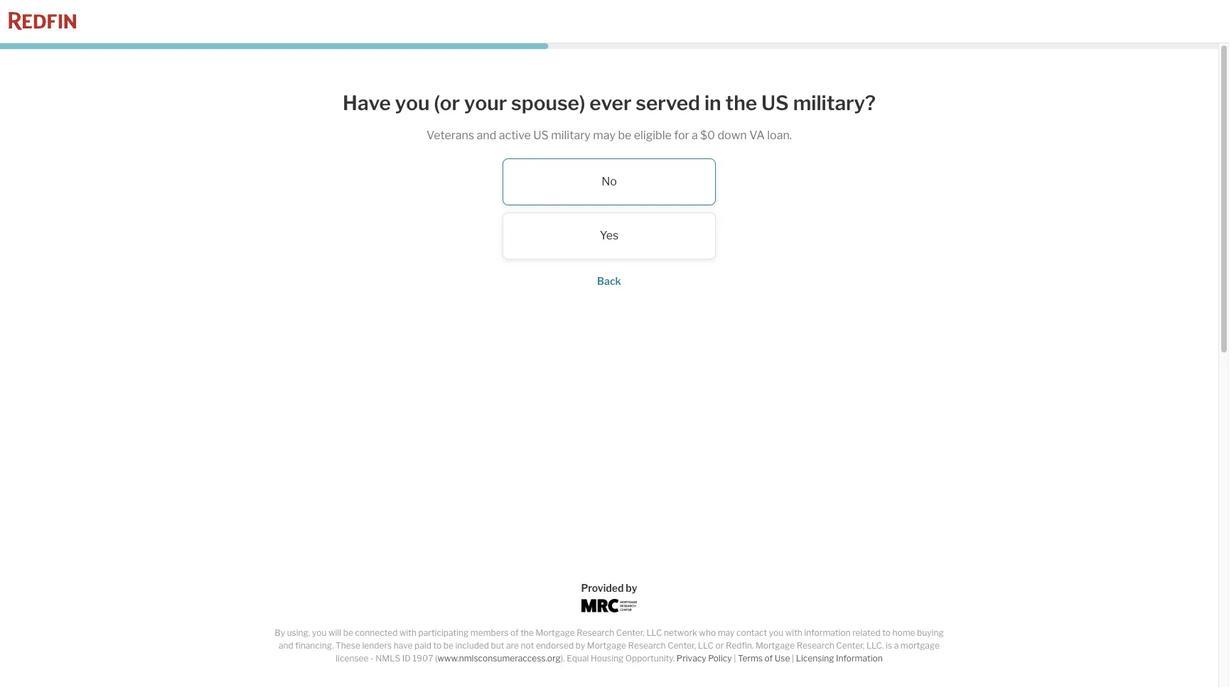 Task type: vqa. For each thing, say whether or not it's contained in the screenshot.
Team
no



Task type: locate. For each thing, give the bounding box(es) containing it.
and down by
[[279, 641, 294, 652]]

information
[[805, 628, 851, 639]]

1 horizontal spatial may
[[718, 628, 735, 639]]

mortgage research center image
[[582, 600, 637, 613]]

mortgage
[[536, 628, 575, 639], [587, 641, 627, 652], [756, 641, 795, 652]]

2 horizontal spatial research
[[797, 641, 835, 652]]

0 horizontal spatial by
[[576, 641, 586, 652]]

of for terms
[[765, 654, 773, 664]]

www.nmlsconsumeraccess.org ). equal housing opportunity. privacy policy | terms of use | licensing information
[[438, 654, 883, 664]]

0 vertical spatial to
[[883, 628, 891, 639]]

| down redfin.
[[734, 654, 736, 664]]

terms
[[738, 654, 763, 664]]

the
[[726, 91, 758, 115], [521, 628, 534, 639]]

is
[[886, 641, 893, 652]]

1 horizontal spatial research
[[629, 641, 666, 652]]

0 vertical spatial may
[[593, 128, 616, 142]]

1 horizontal spatial by
[[626, 583, 638, 595]]

you right the contact
[[769, 628, 784, 639]]

be left eligible
[[618, 128, 632, 142]]

to
[[883, 628, 891, 639], [434, 641, 442, 652]]

you
[[395, 91, 430, 115], [312, 628, 327, 639], [769, 628, 784, 639]]

-
[[371, 654, 374, 664]]

0 horizontal spatial a
[[692, 128, 698, 142]]

a right is
[[895, 641, 899, 652]]

1 vertical spatial llc
[[698, 641, 714, 652]]

ever
[[590, 91, 632, 115]]

1 vertical spatial by
[[576, 641, 586, 652]]

you up financing.
[[312, 628, 327, 639]]

mortgage up the 'housing'
[[587, 641, 627, 652]]

0 horizontal spatial center,
[[617, 628, 645, 639]]

us
[[534, 128, 549, 142]]

0 horizontal spatial of
[[511, 628, 519, 639]]

(or
[[434, 91, 460, 115]]

1 horizontal spatial be
[[444, 641, 454, 652]]

the up the not
[[521, 628, 534, 639]]

0 vertical spatial be
[[618, 128, 632, 142]]

a
[[692, 128, 698, 142], [895, 641, 899, 652]]

to up (
[[434, 641, 442, 652]]

1 horizontal spatial mortgage
[[587, 641, 627, 652]]

of
[[511, 628, 519, 639], [765, 654, 773, 664]]

0 horizontal spatial |
[[734, 654, 736, 664]]

by
[[626, 583, 638, 595], [576, 641, 586, 652]]

2 horizontal spatial be
[[618, 128, 632, 142]]

and left active
[[477, 128, 497, 142]]

and
[[477, 128, 497, 142], [279, 641, 294, 652]]

1 vertical spatial of
[[765, 654, 773, 664]]

mortgage up endorsed
[[536, 628, 575, 639]]

1 horizontal spatial of
[[765, 654, 773, 664]]

back
[[598, 275, 622, 287]]

may up or
[[718, 628, 735, 639]]

with up use
[[786, 628, 803, 639]]

| right use
[[792, 654, 795, 664]]

with
[[400, 628, 417, 639], [786, 628, 803, 639]]

1 vertical spatial a
[[895, 641, 899, 652]]

active
[[499, 128, 531, 142]]

in
[[705, 91, 722, 115]]

llc up opportunity.
[[647, 628, 663, 639]]

with up have
[[400, 628, 417, 639]]

information
[[837, 654, 883, 664]]

spouse)
[[511, 91, 586, 115]]

of inside by using, you will be connected with participating members of the mortgage research center, llc network who may contact you with information related to home buying and financing. these lenders have paid to be included but are not endorsed by mortgage research center, llc or redfin. mortgage research center, llc. is a mortgage licensee - nmls id 1907 (
[[511, 628, 519, 639]]

1 horizontal spatial the
[[726, 91, 758, 115]]

by up the equal
[[576, 641, 586, 652]]

1 horizontal spatial center,
[[668, 641, 697, 652]]

policy
[[709, 654, 732, 664]]

a left the $0
[[692, 128, 698, 142]]

1 horizontal spatial a
[[895, 641, 899, 652]]

by inside by using, you will be connected with participating members of the mortgage research center, llc network who may contact you with information related to home buying and financing. these lenders have paid to be included but are not endorsed by mortgage research center, llc or redfin. mortgage research center, llc. is a mortgage licensee - nmls id 1907 (
[[576, 641, 586, 652]]

provided by
[[581, 583, 638, 595]]

network
[[664, 628, 698, 639]]

related
[[853, 628, 881, 639]]

the inside by using, you will be connected with participating members of the mortgage research center, llc network who may contact you with information related to home buying and financing. these lenders have paid to be included but are not endorsed by mortgage research center, llc or redfin. mortgage research center, llc. is a mortgage licensee - nmls id 1907 (
[[521, 628, 534, 639]]

1 horizontal spatial |
[[792, 654, 795, 664]]

0 horizontal spatial llc
[[647, 628, 663, 639]]

0 vertical spatial of
[[511, 628, 519, 639]]

research up licensing
[[797, 641, 835, 652]]

1 horizontal spatial with
[[786, 628, 803, 639]]

2 | from the left
[[792, 654, 795, 664]]

be
[[618, 128, 632, 142], [343, 628, 353, 639], [444, 641, 454, 652]]

veterans and active us military may be eligible for a $0 down va loan.
[[427, 128, 792, 142]]

0 horizontal spatial the
[[521, 628, 534, 639]]

to up is
[[883, 628, 891, 639]]

may
[[593, 128, 616, 142], [718, 628, 735, 639]]

center, up information at the right bottom of page
[[837, 641, 865, 652]]

0 vertical spatial the
[[726, 91, 758, 115]]

may down have you (or your spouse) ever served in the us military?
[[593, 128, 616, 142]]

1 | from the left
[[734, 654, 736, 664]]

1 horizontal spatial and
[[477, 128, 497, 142]]

by up mortgage research center image
[[626, 583, 638, 595]]

center, down network
[[668, 641, 697, 652]]

veterans
[[427, 128, 475, 142]]

research up opportunity.
[[629, 641, 666, 652]]

of up "are"
[[511, 628, 519, 639]]

0 horizontal spatial may
[[593, 128, 616, 142]]

included
[[456, 641, 489, 652]]

redfin.
[[726, 641, 754, 652]]

1 horizontal spatial you
[[395, 91, 430, 115]]

1 horizontal spatial to
[[883, 628, 891, 639]]

1 vertical spatial may
[[718, 628, 735, 639]]

0 horizontal spatial to
[[434, 641, 442, 652]]

0 vertical spatial llc
[[647, 628, 663, 639]]

1 vertical spatial to
[[434, 641, 442, 652]]

privacy
[[677, 654, 707, 664]]

www.nmlsconsumeraccess.org
[[438, 654, 561, 664]]

a inside by using, you will be connected with participating members of the mortgage research center, llc network who may contact you with information related to home buying and financing. these lenders have paid to be included but are not endorsed by mortgage research center, llc or redfin. mortgage research center, llc. is a mortgage licensee - nmls id 1907 (
[[895, 641, 899, 652]]

center,
[[617, 628, 645, 639], [668, 641, 697, 652], [837, 641, 865, 652]]

1 vertical spatial the
[[521, 628, 534, 639]]

be down participating
[[444, 641, 454, 652]]

0 horizontal spatial with
[[400, 628, 417, 639]]

lenders
[[362, 641, 392, 652]]

mortgage up use
[[756, 641, 795, 652]]

0 horizontal spatial mortgage
[[536, 628, 575, 639]]

us military?
[[762, 91, 876, 115]]

llc
[[647, 628, 663, 639], [698, 641, 714, 652]]

members
[[471, 628, 509, 639]]

home
[[893, 628, 916, 639]]

llc up privacy policy link
[[698, 641, 714, 652]]

1 horizontal spatial llc
[[698, 641, 714, 652]]

0 vertical spatial a
[[692, 128, 698, 142]]

center, up opportunity.
[[617, 628, 645, 639]]

|
[[734, 654, 736, 664], [792, 654, 795, 664]]

the right in
[[726, 91, 758, 115]]

research
[[577, 628, 615, 639], [629, 641, 666, 652], [797, 641, 835, 652]]

0 horizontal spatial and
[[279, 641, 294, 652]]

2 vertical spatial be
[[444, 641, 454, 652]]

be up the these
[[343, 628, 353, 639]]

and inside by using, you will be connected with participating members of the mortgage research center, llc network who may contact you with information related to home buying and financing. these lenders have paid to be included but are not endorsed by mortgage research center, llc or redfin. mortgage research center, llc. is a mortgage licensee - nmls id 1907 (
[[279, 641, 294, 652]]

endorsed
[[536, 641, 574, 652]]

of for members
[[511, 628, 519, 639]]

1 vertical spatial and
[[279, 641, 294, 652]]

licensing information link
[[796, 654, 883, 664]]

research up the 'housing'
[[577, 628, 615, 639]]

of left use
[[765, 654, 773, 664]]

0 horizontal spatial be
[[343, 628, 353, 639]]

0 vertical spatial and
[[477, 128, 497, 142]]

2 horizontal spatial mortgage
[[756, 641, 795, 652]]

you left (or
[[395, 91, 430, 115]]



Task type: describe. For each thing, give the bounding box(es) containing it.
not
[[521, 641, 534, 652]]

but
[[491, 641, 505, 652]]

for
[[674, 128, 690, 142]]

housing
[[591, 654, 624, 664]]

va loan.
[[750, 128, 792, 142]]

eligible
[[634, 128, 672, 142]]

buying
[[918, 628, 944, 639]]

1 vertical spatial be
[[343, 628, 353, 639]]

down
[[718, 128, 747, 142]]

www.nmlsconsumeraccess.org link
[[438, 654, 561, 664]]

or
[[716, 641, 724, 652]]

opportunity.
[[626, 654, 675, 664]]

may inside by using, you will be connected with participating members of the mortgage research center, llc network who may contact you with information related to home buying and financing. these lenders have paid to be included but are not endorsed by mortgage research center, llc or redfin. mortgage research center, llc. is a mortgage licensee - nmls id 1907 (
[[718, 628, 735, 639]]

have you (or your spouse) ever served in the us military?
[[343, 91, 876, 115]]

provided
[[581, 583, 624, 595]]

who
[[699, 628, 716, 639]]

equal
[[567, 654, 589, 664]]

have
[[394, 641, 413, 652]]

nmls
[[376, 654, 401, 664]]

by using, you will be connected with participating members of the mortgage research center, llc network who may contact you with information related to home buying and financing. these lenders have paid to be included but are not endorsed by mortgage research center, llc or redfin. mortgage research center, llc. is a mortgage licensee - nmls id 1907 (
[[275, 628, 944, 664]]

back button
[[598, 275, 622, 287]]

these
[[336, 641, 361, 652]]

your
[[464, 91, 507, 115]]

licensing
[[796, 654, 835, 664]]

by
[[275, 628, 285, 639]]

financing.
[[295, 641, 334, 652]]

will
[[329, 628, 342, 639]]

yes
[[600, 229, 619, 242]]

have
[[343, 91, 391, 115]]

connected
[[355, 628, 398, 639]]

0 vertical spatial by
[[626, 583, 638, 595]]

participating
[[419, 628, 469, 639]]

0 horizontal spatial research
[[577, 628, 615, 639]]

military
[[551, 128, 591, 142]]

using,
[[287, 628, 310, 639]]

1907
[[413, 654, 433, 664]]

served
[[636, 91, 701, 115]]

no
[[602, 175, 617, 188]]

1 with from the left
[[400, 628, 417, 639]]

$0
[[701, 128, 716, 142]]

id
[[402, 654, 411, 664]]

use
[[775, 654, 791, 664]]

0 horizontal spatial you
[[312, 628, 327, 639]]

2 horizontal spatial center,
[[837, 641, 865, 652]]

(
[[435, 654, 438, 664]]

contact
[[737, 628, 768, 639]]

mortgage
[[901, 641, 940, 652]]

licensee
[[336, 654, 369, 664]]

2 horizontal spatial you
[[769, 628, 784, 639]]

privacy policy link
[[677, 654, 732, 664]]

).
[[561, 654, 565, 664]]

terms of use link
[[738, 654, 791, 664]]

have you (or your spouse) ever served in the us military? option group
[[325, 158, 894, 259]]

2 with from the left
[[786, 628, 803, 639]]

llc.
[[867, 641, 885, 652]]

are
[[506, 641, 519, 652]]

paid
[[415, 641, 432, 652]]



